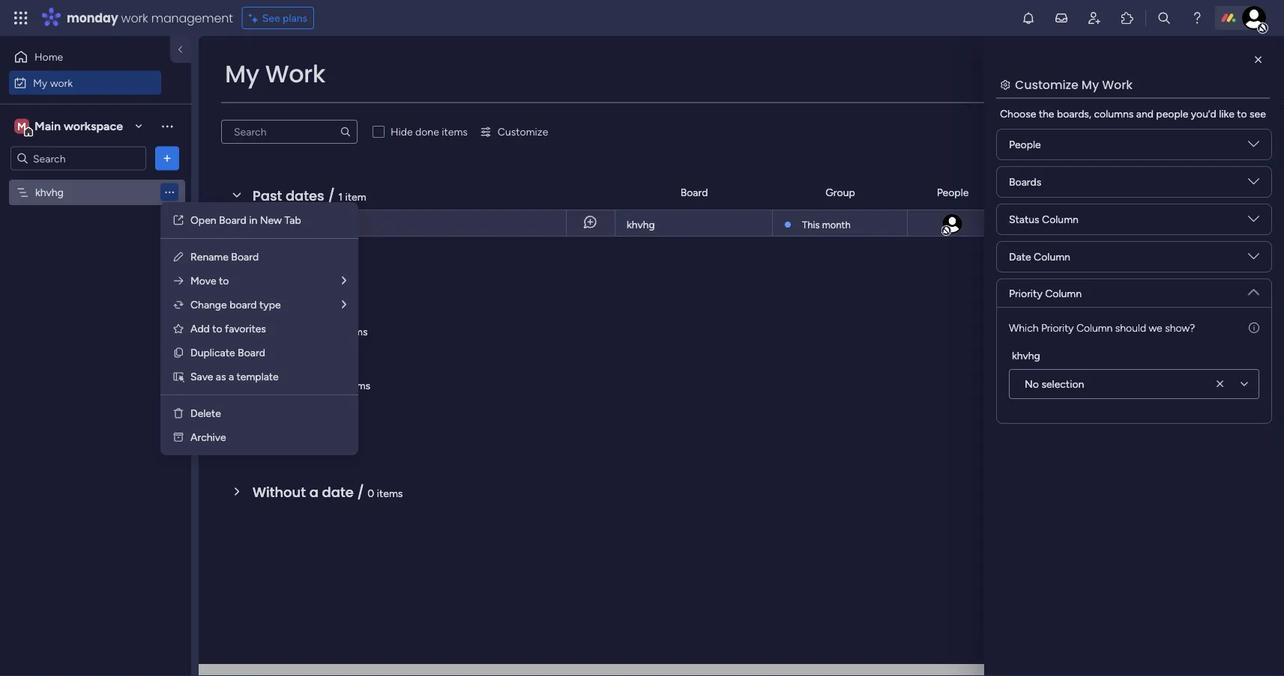 Task type: locate. For each thing, give the bounding box(es) containing it.
list arrow image for change board type
[[342, 299, 346, 310]]

monday
[[67, 9, 118, 26]]

customize
[[1015, 76, 1079, 93], [498, 126, 548, 138]]

archive
[[190, 431, 226, 444]]

work down home
[[50, 76, 73, 89]]

2 vertical spatial to
[[212, 323, 222, 335]]

1 vertical spatial work
[[50, 76, 73, 89]]

status
[[1140, 186, 1170, 199], [1009, 213, 1039, 226]]

week
[[283, 321, 319, 340], [286, 375, 321, 394]]

1 dapulse dropdown down arrow image from the top
[[1248, 214, 1259, 230]]

dapulse dropdown down arrow image for boards
[[1248, 176, 1259, 193]]

0 inside next week / 0 items
[[335, 379, 342, 392]]

1 vertical spatial this
[[253, 321, 280, 340]]

status for status column
[[1009, 213, 1039, 226]]

dapulse dropdown down arrow image
[[1248, 139, 1259, 156], [1248, 176, 1259, 193]]

hide
[[391, 126, 413, 138]]

archive image
[[172, 432, 184, 444]]

my down see plans button
[[225, 57, 259, 91]]

done
[[415, 126, 439, 138]]

people up gary orlando icon
[[937, 186, 969, 199]]

no
[[1025, 378, 1039, 391]]

0 vertical spatial a
[[229, 371, 234, 383]]

list arrow image down 0 items
[[342, 299, 346, 310]]

customize inside button
[[498, 126, 548, 138]]

1 left item
[[338, 190, 343, 203]]

/ for next week /
[[325, 375, 332, 394]]

without
[[253, 483, 306, 502]]

save as a template image
[[172, 371, 184, 383]]

1 vertical spatial list arrow image
[[342, 299, 346, 310]]

move
[[190, 275, 216, 287]]

open board in new tab
[[190, 214, 301, 227]]

date up the status column
[[1039, 186, 1061, 199]]

dates
[[286, 186, 324, 205]]

choose
[[1000, 108, 1036, 120]]

help image
[[1190, 10, 1205, 25]]

board for open board in new tab
[[219, 214, 246, 227]]

v2 info image
[[1249, 320, 1259, 336]]

type
[[259, 299, 281, 311]]

1 vertical spatial date
[[1009, 251, 1031, 263]]

date
[[322, 483, 354, 502]]

board down favorites
[[238, 347, 265, 359]]

date down v2 overdue deadline image
[[1009, 251, 1031, 263]]

1 horizontal spatial a
[[309, 483, 318, 502]]

2 list arrow image from the top
[[342, 299, 346, 310]]

0 down this week / 0 items
[[335, 379, 342, 392]]

0 down 0 items
[[332, 325, 339, 338]]

status for status
[[1140, 186, 1170, 199]]

1 vertical spatial status
[[1009, 213, 1039, 226]]

0 vertical spatial 1
[[338, 190, 343, 203]]

0 inside without a date / 0 items
[[368, 487, 374, 500]]

this down type
[[253, 321, 280, 340]]

my inside button
[[33, 76, 47, 89]]

khvhg inside group
[[1012, 349, 1040, 362]]

rename board image
[[172, 251, 184, 263]]

0 vertical spatial date
[[1039, 186, 1061, 199]]

/
[[328, 186, 335, 205], [322, 321, 329, 340], [325, 375, 332, 394], [357, 483, 364, 502]]

people
[[1156, 108, 1188, 120]]

show?
[[1165, 322, 1195, 334]]

nov 15, 09:00 am
[[1022, 217, 1101, 229]]

0 vertical spatial work
[[121, 9, 148, 26]]

work
[[265, 57, 325, 91], [1102, 76, 1133, 93]]

column right nov
[[1042, 213, 1079, 226]]

see plans
[[262, 12, 307, 24]]

workspace
[[64, 119, 123, 133]]

work right monday
[[121, 9, 148, 26]]

/ down 0 items
[[322, 321, 329, 340]]

board right rename
[[231, 251, 259, 263]]

column left 'should'
[[1076, 322, 1113, 334]]

week up next week / 0 items
[[283, 321, 319, 340]]

0 horizontal spatial my
[[33, 76, 47, 89]]

column for priority column
[[1045, 287, 1082, 300]]

work down plans
[[265, 57, 325, 91]]

dapulse dropdown down arrow image
[[1248, 214, 1259, 230], [1248, 251, 1259, 268], [1248, 281, 1259, 298]]

1 vertical spatial 1
[[280, 217, 284, 230]]

Filter dashboard by text search field
[[221, 120, 358, 144]]

1 horizontal spatial status
[[1140, 186, 1170, 199]]

0 horizontal spatial a
[[229, 371, 234, 383]]

nov
[[1022, 217, 1041, 229]]

my up boards,
[[1082, 76, 1099, 93]]

column for status column
[[1042, 213, 1079, 226]]

1 vertical spatial dapulse dropdown down arrow image
[[1248, 251, 1259, 268]]

/ for this week /
[[322, 321, 329, 340]]

0 horizontal spatial work
[[265, 57, 325, 91]]

as
[[216, 371, 226, 383]]

1 vertical spatial priority
[[1009, 287, 1043, 300]]

1 left the tab
[[280, 217, 284, 230]]

None search field
[[221, 120, 358, 144]]

which
[[1009, 322, 1039, 334]]

move to
[[190, 275, 229, 287]]

management
[[151, 9, 233, 26]]

main
[[34, 119, 61, 133]]

0 vertical spatial list arrow image
[[342, 275, 346, 286]]

to right the like
[[1237, 108, 1247, 120]]

1 dapulse dropdown down arrow image from the top
[[1248, 139, 1259, 156]]

khvhg list box
[[0, 177, 191, 408]]

0
[[309, 271, 316, 284], [332, 325, 339, 338], [335, 379, 342, 392], [368, 487, 374, 500]]

rename
[[190, 251, 229, 263]]

duplicate board image
[[172, 347, 184, 359]]

khvhg link
[[624, 211, 763, 238]]

gary orlando image
[[941, 213, 964, 235]]

should
[[1115, 322, 1146, 334]]

1
[[338, 190, 343, 203], [280, 217, 284, 230]]

1 vertical spatial a
[[309, 483, 318, 502]]

1 horizontal spatial work
[[1102, 76, 1133, 93]]

/ for past dates /
[[328, 186, 335, 205]]

1 horizontal spatial 1
[[338, 190, 343, 203]]

this for month
[[802, 219, 820, 231]]

1 vertical spatial khvhg
[[627, 219, 655, 231]]

a
[[229, 371, 234, 383], [309, 483, 318, 502]]

people
[[1009, 138, 1041, 151], [937, 186, 969, 199]]

column down 15,
[[1034, 251, 1070, 263]]

change
[[190, 299, 227, 311]]

1 horizontal spatial people
[[1009, 138, 1041, 151]]

this month
[[802, 219, 851, 231]]

2 horizontal spatial khvhg
[[1012, 349, 1040, 362]]

0 right date
[[368, 487, 374, 500]]

1 horizontal spatial date
[[1039, 186, 1061, 199]]

0 inside this week / 0 items
[[332, 325, 339, 338]]

2 dapulse dropdown down arrow image from the top
[[1248, 176, 1259, 193]]

gary orlando image
[[1242, 6, 1266, 30]]

board
[[680, 186, 708, 199], [219, 214, 246, 227], [231, 251, 259, 263], [238, 347, 265, 359]]

list arrow image
[[342, 275, 346, 286], [342, 299, 346, 310]]

15,
[[1043, 217, 1055, 229]]

week for this
[[283, 321, 319, 340]]

1 inside past dates / 1 item
[[338, 190, 343, 203]]

work for my
[[50, 76, 73, 89]]

work up columns
[[1102, 76, 1133, 93]]

home
[[34, 51, 63, 63]]

dapulse dropdown down arrow image for priority column
[[1248, 281, 1259, 298]]

people down "choose"
[[1009, 138, 1041, 151]]

2 vertical spatial dapulse dropdown down arrow image
[[1248, 281, 1259, 298]]

0 horizontal spatial customize
[[498, 126, 548, 138]]

column
[[1042, 213, 1079, 226], [1034, 251, 1070, 263], [1045, 287, 1082, 300], [1076, 322, 1113, 334]]

0 vertical spatial dapulse dropdown down arrow image
[[1248, 214, 1259, 230]]

priority for priority column
[[1009, 287, 1043, 300]]

/ left item
[[328, 186, 335, 205]]

priority
[[1243, 186, 1277, 199], [1009, 287, 1043, 300], [1041, 322, 1074, 334]]

week right next
[[286, 375, 321, 394]]

Search in workspace field
[[31, 150, 125, 167]]

my
[[225, 57, 259, 91], [1082, 76, 1099, 93], [33, 76, 47, 89]]

items
[[442, 126, 468, 138], [318, 271, 344, 284], [342, 325, 368, 338], [344, 379, 370, 392], [377, 487, 403, 500]]

khvhg group
[[1009, 348, 1259, 400]]

items down 0 items
[[342, 325, 368, 338]]

0 horizontal spatial date
[[1009, 251, 1031, 263]]

to
[[1237, 108, 1247, 120], [219, 275, 229, 287], [212, 323, 222, 335]]

0 horizontal spatial status
[[1009, 213, 1039, 226]]

status column
[[1009, 213, 1079, 226]]

items inside this week / 0 items
[[342, 325, 368, 338]]

a left date
[[309, 483, 318, 502]]

this
[[802, 219, 820, 231], [253, 321, 280, 340]]

board left in
[[219, 214, 246, 227]]

see plans button
[[242, 7, 314, 29]]

3 dapulse dropdown down arrow image from the top
[[1248, 281, 1259, 298]]

0 vertical spatial dapulse dropdown down arrow image
[[1248, 139, 1259, 156]]

1 list arrow image from the top
[[342, 275, 346, 286]]

1 vertical spatial people
[[937, 186, 969, 199]]

board up khvhg link
[[680, 186, 708, 199]]

list arrow image up this week / 0 items
[[342, 275, 346, 286]]

to for add to favorites
[[212, 323, 222, 335]]

workspace selection element
[[14, 117, 125, 137]]

and
[[1136, 108, 1154, 120]]

0 vertical spatial week
[[283, 321, 319, 340]]

items right date
[[377, 487, 403, 500]]

to right "add"
[[212, 323, 222, 335]]

1 horizontal spatial khvhg
[[627, 219, 655, 231]]

option
[[0, 179, 191, 182]]

date
[[1039, 186, 1061, 199], [1009, 251, 1031, 263]]

1 horizontal spatial my
[[225, 57, 259, 91]]

/ down this week / 0 items
[[325, 375, 332, 394]]

2 vertical spatial priority
[[1041, 322, 1074, 334]]

month
[[822, 219, 851, 231]]

1 horizontal spatial customize
[[1015, 76, 1079, 93]]

main workspace
[[34, 119, 123, 133]]

work
[[121, 9, 148, 26], [50, 76, 73, 89]]

my work
[[225, 57, 325, 91]]

1 horizontal spatial this
[[802, 219, 820, 231]]

add
[[190, 323, 210, 335]]

items down this week / 0 items
[[344, 379, 370, 392]]

0 up this week / 0 items
[[309, 271, 316, 284]]

notifications image
[[1021, 10, 1036, 25]]

week for next
[[286, 375, 321, 394]]

0 vertical spatial to
[[1237, 108, 1247, 120]]

none search field inside main content
[[221, 120, 358, 144]]

we
[[1149, 322, 1162, 334]]

khvhg
[[35, 186, 64, 199], [627, 219, 655, 231], [1012, 349, 1040, 362]]

this left month
[[802, 219, 820, 231]]

1 horizontal spatial work
[[121, 9, 148, 26]]

my work
[[33, 76, 73, 89]]

0 horizontal spatial khvhg
[[35, 186, 64, 199]]

date for date column
[[1009, 251, 1031, 263]]

this week / 0 items
[[253, 321, 368, 340]]

column down date column
[[1045, 287, 1082, 300]]

2 dapulse dropdown down arrow image from the top
[[1248, 251, 1259, 268]]

0 vertical spatial this
[[802, 219, 820, 231]]

to right move
[[219, 275, 229, 287]]

options image
[[160, 151, 175, 166]]

0 vertical spatial khvhg
[[35, 186, 64, 199]]

main content
[[199, 36, 1284, 677]]

my for my work
[[225, 57, 259, 91]]

apps image
[[1120, 10, 1135, 25]]

priority for priority
[[1243, 186, 1277, 199]]

board for rename board
[[231, 251, 259, 263]]

my down home
[[33, 76, 47, 89]]

0 horizontal spatial 1
[[280, 217, 284, 230]]

1 vertical spatial to
[[219, 275, 229, 287]]

you'd
[[1191, 108, 1216, 120]]

1 vertical spatial customize
[[498, 126, 548, 138]]

workspace image
[[14, 118, 29, 135]]

rename board
[[190, 251, 259, 263]]

0 vertical spatial priority
[[1243, 186, 1277, 199]]

1 vertical spatial week
[[286, 375, 321, 394]]

like
[[1219, 108, 1234, 120]]

0 horizontal spatial work
[[50, 76, 73, 89]]

work inside button
[[50, 76, 73, 89]]

2 vertical spatial khvhg
[[1012, 349, 1040, 362]]

0 vertical spatial status
[[1140, 186, 1170, 199]]

a right as
[[229, 371, 234, 383]]

/ right date
[[357, 483, 364, 502]]

1 vertical spatial dapulse dropdown down arrow image
[[1248, 176, 1259, 193]]

this for week
[[253, 321, 280, 340]]

0 horizontal spatial this
[[253, 321, 280, 340]]

0 vertical spatial customize
[[1015, 76, 1079, 93]]



Task type: describe. For each thing, give the bounding box(es) containing it.
group
[[825, 186, 855, 199]]

new
[[260, 214, 282, 227]]

09:00
[[1057, 217, 1084, 229]]

customize for customize my work
[[1015, 76, 1079, 93]]

am
[[1086, 217, 1101, 229]]

delete image
[[172, 408, 184, 420]]

tab
[[284, 214, 301, 227]]

search everything image
[[1157, 10, 1172, 25]]

next
[[253, 375, 282, 394]]

see
[[1250, 108, 1266, 120]]

khvhg for khvhg link
[[627, 219, 655, 231]]

to for move to
[[219, 275, 229, 287]]

monday work management
[[67, 9, 233, 26]]

change board type
[[190, 299, 281, 311]]

selection
[[1041, 378, 1084, 391]]

khvhg for khvhg group
[[1012, 349, 1040, 362]]

see
[[262, 12, 280, 24]]

project
[[244, 217, 277, 230]]

v2 overdue deadline image
[[1003, 216, 1015, 230]]

main content containing past dates /
[[199, 36, 1284, 677]]

without a date / 0 items
[[253, 483, 403, 502]]

in
[[249, 214, 257, 227]]

open
[[190, 214, 216, 227]]

customize for customize
[[498, 126, 548, 138]]

date for date
[[1039, 186, 1061, 199]]

next week / 0 items
[[253, 375, 370, 394]]

customize button
[[474, 120, 554, 144]]

khvhg inside "list box"
[[35, 186, 64, 199]]

favorites
[[225, 323, 266, 335]]

change board type image
[[172, 299, 184, 311]]

duplicate
[[190, 347, 235, 359]]

list arrow image for move to
[[342, 275, 346, 286]]

m
[[17, 120, 26, 133]]

item
[[345, 190, 366, 203]]

columns
[[1094, 108, 1134, 120]]

add to favorites image
[[172, 323, 184, 335]]

open board in new tab image
[[172, 214, 184, 226]]

2 horizontal spatial my
[[1082, 76, 1099, 93]]

boards
[[1009, 176, 1041, 189]]

work for monday
[[121, 9, 148, 26]]

date column
[[1009, 251, 1070, 263]]

delete
[[190, 407, 221, 420]]

past
[[253, 186, 282, 205]]

choose the boards, columns and people you'd like to see
[[1000, 108, 1266, 120]]

0 vertical spatial people
[[1009, 138, 1041, 151]]

items right done at the left top of the page
[[442, 126, 468, 138]]

board inside main content
[[680, 186, 708, 199]]

0 horizontal spatial people
[[937, 186, 969, 199]]

the
[[1039, 108, 1054, 120]]

boards,
[[1057, 108, 1091, 120]]

items up this week / 0 items
[[318, 271, 344, 284]]

save as a template
[[190, 371, 279, 383]]

my for my work
[[33, 76, 47, 89]]

project 1
[[244, 217, 284, 230]]

items inside next week / 0 items
[[344, 379, 370, 392]]

save
[[190, 371, 213, 383]]

dapulse dropdown down arrow image for status column
[[1248, 214, 1259, 230]]

home button
[[9, 45, 161, 69]]

dapulse dropdown down arrow image for date column
[[1248, 251, 1259, 268]]

past dates / 1 item
[[253, 186, 366, 205]]

search image
[[340, 126, 352, 138]]

0 items
[[309, 271, 344, 284]]

my work button
[[9, 71, 161, 95]]

priority column
[[1009, 287, 1082, 300]]

workspace options image
[[160, 119, 175, 134]]

dapulse dropdown down arrow image for people
[[1248, 139, 1259, 156]]

customize my work
[[1015, 76, 1133, 93]]

invite members image
[[1087, 10, 1102, 25]]

board for duplicate board
[[238, 347, 265, 359]]

inbox image
[[1054, 10, 1069, 25]]

template
[[237, 371, 279, 383]]

column for date column
[[1034, 251, 1070, 263]]

add to favorites
[[190, 323, 266, 335]]

no selection
[[1025, 378, 1084, 391]]

items inside without a date / 0 items
[[377, 487, 403, 500]]

select product image
[[13, 10, 28, 25]]

which priority column should we show?
[[1009, 322, 1195, 334]]

to inside main content
[[1237, 108, 1247, 120]]

move to image
[[172, 275, 184, 287]]

plans
[[283, 12, 307, 24]]

hide done items
[[391, 126, 468, 138]]

board
[[230, 299, 257, 311]]

duplicate board
[[190, 347, 265, 359]]

khvhg heading
[[1012, 348, 1040, 364]]



Task type: vqa. For each thing, say whether or not it's contained in the screenshot.
format
no



